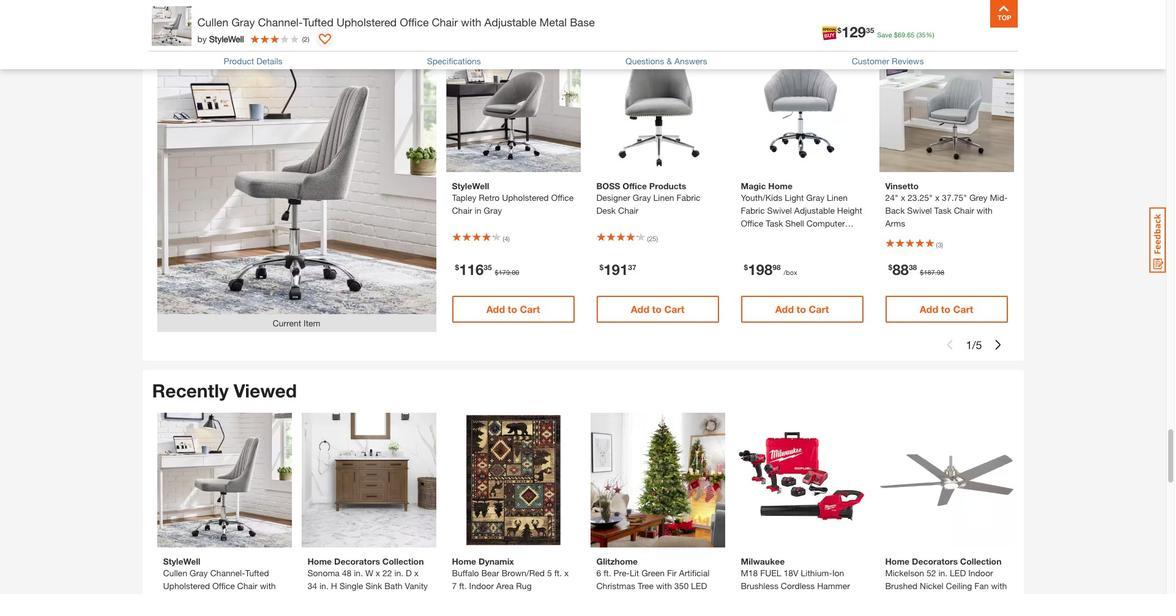 Task type: describe. For each thing, give the bounding box(es) containing it.
tapley
[[452, 192, 477, 203]]

. for 88
[[936, 268, 937, 276]]

98 inside $ 198 98 /box
[[773, 263, 781, 272]]

green
[[642, 567, 665, 578]]

latte
[[349, 593, 368, 594]]

$ 116 35 $ 179 . 00
[[455, 261, 520, 278]]

youth/kids
[[741, 192, 783, 203]]

arms inside the magic home youth/kids light gray linen fabric swivel adjustable height office task shell computer chair with arms
[[782, 231, 802, 241]]

22
[[383, 567, 392, 578]]

current
[[273, 318, 301, 328]]

products
[[650, 181, 687, 191]]

cullen gray channel-tufted upholstered office chair with adjustable metal base
[[198, 15, 595, 29]]

magic
[[741, 181, 766, 191]]

/
[[973, 338, 976, 351]]

to for swivel
[[797, 303, 807, 315]]

office inside the magic home youth/kids light gray linen fabric swivel adjustable height office task shell computer chair with arms
[[741, 218, 764, 229]]

cart for tapley retro upholstered office chair in gray
[[520, 303, 540, 315]]

collection for ceiling
[[961, 556, 1002, 566]]

buffalo bear brown/red 5 ft. x 7 ft. indoor area rug image
[[446, 413, 581, 547]]

d
[[406, 567, 412, 578]]

top button
[[991, 0, 1018, 28]]

( 25 )
[[648, 234, 658, 242]]

product details
[[224, 56, 283, 66]]

$ left 38
[[889, 263, 893, 272]]

with inside glitzhome 6 ft. pre-lit green fir artificial christmas tree with 350 led lights 9 functional multi-col
[[657, 580, 672, 591]]

like
[[203, 5, 239, 27]]

gray inside the magic home youth/kids light gray linen fabric swivel adjustable height office task shell computer chair with arms
[[807, 192, 825, 203]]

office inside stylewell tapley retro upholstered office chair in gray
[[552, 192, 574, 203]]

m18
[[741, 567, 758, 578]]

fabric for youth/kids
[[741, 205, 765, 216]]

( right 65
[[917, 31, 919, 39]]

more
[[152, 5, 197, 27]]

( 4 )
[[503, 234, 510, 242]]

feedback link image
[[1150, 207, 1167, 273]]

recently
[[152, 380, 229, 402]]

decorators for 48
[[334, 556, 380, 566]]

$ inside $ 198 98 /box
[[744, 263, 748, 272]]

recently viewed
[[152, 380, 297, 402]]

187
[[924, 268, 936, 276]]

arms inside vinsetto 24" x 23.25" x 37.75" grey mid- back swivel task chair with arms
[[886, 218, 906, 229]]

stylewell for stylewell tapley retro upholstered office chair in gray
[[452, 181, 490, 191]]

23.25"
[[908, 192, 933, 203]]

decorators for 52
[[913, 556, 958, 566]]

save $ 69 . 65 ( 35 %)
[[878, 31, 935, 39]]

product image image
[[152, 6, 191, 46]]

fir
[[667, 567, 677, 578]]

tree
[[638, 580, 654, 591]]

98 inside the $ 88 38 $ 187 . 98
[[937, 268, 945, 276]]

home for home dynamix buffalo bear brown/red 5 ft. x 7 ft. indoor area rug
[[452, 556, 477, 566]]

add for vinsetto 24" x 23.25" x 37.75" grey mid- back swivel task chair with arms
[[920, 303, 939, 315]]

office inside boss office products designer gray linen fabric desk chair
[[623, 181, 647, 191]]

chair inside stylewell cullen gray channel-tufted upholstered office chair with adjustable metal base
[[237, 580, 258, 591]]

this is the first slide image
[[946, 340, 956, 350]]

add to cart for swivel
[[776, 303, 829, 315]]

magic home youth/kids light gray linen fabric swivel adjustable height office task shell computer chair with arms
[[741, 181, 863, 241]]

18v
[[784, 567, 799, 578]]

vinsetto
[[886, 181, 919, 191]]

task inside the magic home youth/kids light gray linen fabric swivel adjustable height office task shell computer chair with arms
[[766, 218, 784, 229]]

shell
[[786, 218, 805, 229]]

bear
[[482, 567, 500, 578]]

%)
[[926, 31, 935, 39]]

base inside stylewell cullen gray channel-tufted upholstered office chair with adjustable metal base
[[230, 593, 249, 594]]

gray inside boss office products designer gray linen fabric desk chair
[[633, 192, 651, 203]]

198
[[748, 261, 773, 278]]

grey
[[970, 192, 988, 203]]

home for home decorators collection mickelson 52 in. led indoor brushed nickel ceiling fan with light
[[886, 556, 910, 566]]

1 horizontal spatial ft.
[[555, 567, 562, 578]]

1
[[967, 338, 973, 351]]

main product image image
[[157, 35, 436, 314]]

functional
[[630, 593, 670, 594]]

88
[[893, 261, 909, 278]]

metal inside stylewell cullen gray channel-tufted upholstered office chair with adjustable metal base
[[206, 593, 227, 594]]

add to cart for mid-
[[920, 303, 974, 315]]

light inside the magic home youth/kids light gray linen fabric swivel adjustable height office task shell computer chair with arms
[[785, 192, 804, 203]]

$ right 38
[[921, 268, 924, 276]]

34
[[308, 580, 317, 591]]

add for boss office products designer gray linen fabric desk chair
[[631, 303, 650, 315]]

impact
[[775, 593, 802, 594]]

back
[[886, 205, 905, 216]]

. for 116
[[510, 268, 512, 276]]

( 2 )
[[302, 35, 310, 43]]

$ 191 37
[[600, 261, 637, 278]]

driver
[[804, 593, 827, 594]]

1 horizontal spatial 5
[[976, 338, 983, 351]]

chair inside stylewell tapley retro upholstered office chair in gray
[[452, 205, 473, 216]]

multi-
[[672, 593, 694, 594]]

sink
[[366, 580, 382, 591]]

upholstered inside stylewell cullen gray channel-tufted upholstered office chair with adjustable metal base
[[163, 580, 210, 591]]

( for stylewell tapley retro upholstered office chair in gray
[[503, 234, 505, 242]]

) for stylewell tapley retro upholstered office chair in gray
[[508, 234, 510, 242]]

height
[[838, 205, 863, 216]]

adjustable for with
[[485, 15, 537, 29]]

glitzhome 6 ft. pre-lit green fir artificial christmas tree with 350 led lights 9 functional multi-col
[[597, 556, 713, 594]]

almond
[[317, 593, 346, 594]]

( left display image
[[302, 35, 304, 43]]

chair inside vinsetto 24" x 23.25" x 37.75" grey mid- back swivel task chair with arms
[[955, 205, 975, 216]]

area
[[497, 580, 514, 591]]

designer
[[597, 192, 631, 203]]

) for vinsetto 24" x 23.25" x 37.75" grey mid- back swivel task chair with arms
[[942, 241, 944, 249]]

stylewell tapley retro upholstered office chair in gray
[[452, 181, 574, 216]]

( for boss office products designer gray linen fabric desk chair
[[648, 234, 649, 242]]

this
[[244, 5, 281, 27]]

cart for youth/kids light gray linen fabric swivel adjustable height office task shell computer chair with arms
[[809, 303, 829, 315]]

questions
[[626, 56, 665, 66]]

adjustable inside stylewell cullen gray channel-tufted upholstered office chair with adjustable metal base
[[163, 593, 204, 594]]

chair inside the magic home youth/kids light gray linen fabric swivel adjustable height office task shell computer chair with arms
[[741, 231, 762, 241]]

x left 37.75"
[[936, 192, 940, 203]]

by
[[198, 33, 207, 44]]

6
[[597, 567, 602, 578]]

h
[[331, 580, 337, 591]]

buffalo
[[452, 567, 479, 578]]

brushed
[[886, 580, 918, 591]]

tapley retro upholstered office chair in gray image
[[446, 37, 581, 172]]

to for mid-
[[942, 303, 951, 315]]

tufted inside stylewell cullen gray channel-tufted upholstered office chair with adjustable metal base
[[245, 567, 269, 578]]

and
[[758, 593, 773, 594]]

fabric for products
[[677, 192, 701, 203]]

current item
[[273, 318, 321, 328]]

retro
[[479, 192, 500, 203]]

9
[[623, 593, 627, 594]]

nickel
[[920, 580, 944, 591]]

brown/red
[[502, 567, 545, 578]]

drill
[[741, 593, 756, 594]]

sonoma 48 in. w x 22 in. d x 34 in. h single sink bath vanity in almond latte with carrara marble top image
[[302, 413, 436, 547]]

upholstered inside stylewell tapley retro upholstered office chair in gray
[[502, 192, 549, 203]]

350
[[675, 580, 689, 591]]

fan
[[975, 580, 989, 591]]

0 vertical spatial channel-
[[258, 15, 303, 29]]

hammer
[[818, 580, 851, 591]]

$ left 00
[[495, 268, 499, 276]]

with inside home decorators collection sonoma 48 in. w x 22 in. d x 34 in. h single sink bath vanity in almond latte with carra
[[370, 593, 386, 594]]

/box
[[784, 268, 798, 276]]

191
[[604, 261, 628, 278]]

cart for designer gray linen fabric desk chair
[[665, 303, 685, 315]]

task inside vinsetto 24" x 23.25" x 37.75" grey mid- back swivel task chair with arms
[[935, 205, 952, 216]]

channel- inside stylewell cullen gray channel-tufted upholstered office chair with adjustable metal base
[[210, 567, 245, 578]]

christmas
[[597, 580, 636, 591]]

37
[[628, 263, 637, 272]]

in inside home decorators collection sonoma 48 in. w x 22 in. d x 34 in. h single sink bath vanity in almond latte with carra
[[308, 593, 314, 594]]

mickelson
[[886, 567, 925, 578]]

lights
[[597, 593, 620, 594]]

details
[[257, 56, 283, 66]]

mid-
[[991, 192, 1008, 203]]

ion
[[833, 567, 845, 578]]

add for magic home youth/kids light gray linen fabric swivel adjustable height office task shell computer chair with arms
[[776, 303, 794, 315]]

product
[[224, 56, 254, 66]]



Task type: vqa. For each thing, say whether or not it's contained in the screenshot.
Jun associated with Jun 14, 2023
no



Task type: locate. For each thing, give the bounding box(es) containing it.
1 horizontal spatial stylewell
[[209, 33, 244, 44]]

1 horizontal spatial led
[[950, 567, 967, 578]]

)
[[308, 35, 310, 43], [508, 234, 510, 242], [657, 234, 658, 242], [942, 241, 944, 249]]

98 left the /box
[[773, 263, 781, 272]]

0 horizontal spatial arms
[[782, 231, 802, 241]]

) up 179
[[508, 234, 510, 242]]

35 for 129
[[867, 25, 875, 35]]

2 vertical spatial upholstered
[[163, 580, 210, 591]]

4 to from the left
[[942, 303, 951, 315]]

x left 6
[[565, 567, 569, 578]]

2 linen from the left
[[827, 192, 848, 203]]

swivel up shell
[[768, 205, 792, 216]]

0 horizontal spatial fabric
[[677, 192, 701, 203]]

35 left save
[[867, 25, 875, 35]]

1 horizontal spatial task
[[935, 205, 952, 216]]

in down "retro"
[[475, 205, 482, 216]]

swivel inside vinsetto 24" x 23.25" x 37.75" grey mid- back swivel task chair with arms
[[908, 205, 933, 216]]

with up $ 198 98 /box
[[764, 231, 780, 241]]

stylewell for stylewell cullen gray channel-tufted upholstered office chair with adjustable metal base
[[163, 556, 200, 566]]

add to cart down 37
[[631, 303, 685, 315]]

add to cart for desk
[[631, 303, 685, 315]]

glitzhome
[[597, 556, 638, 566]]

x
[[901, 192, 906, 203], [936, 192, 940, 203], [376, 567, 380, 578], [414, 567, 419, 578], [565, 567, 569, 578]]

channel-
[[258, 15, 303, 29], [210, 567, 245, 578]]

1 cart from the left
[[520, 303, 540, 315]]

fabric inside boss office products designer gray linen fabric desk chair
[[677, 192, 701, 203]]

mickelson 52 in. led indoor brushed nickel ceiling fan with light image
[[880, 413, 1014, 547]]

bath
[[385, 580, 403, 591]]

home up 'youth/kids'
[[769, 181, 793, 191]]

$ inside $ 129 35
[[838, 25, 842, 35]]

69
[[898, 31, 906, 39]]

home inside home decorators collection mickelson 52 in. led indoor brushed nickel ceiling fan with light
[[886, 556, 910, 566]]

1 horizontal spatial fabric
[[741, 205, 765, 216]]

linen down "products"
[[654, 192, 675, 203]]

decorators
[[334, 556, 380, 566], [913, 556, 958, 566]]

led up ceiling
[[950, 567, 967, 578]]

home dynamix buffalo bear brown/red 5 ft. x 7 ft. indoor area rug
[[452, 556, 569, 591]]

light down brushed
[[886, 593, 905, 594]]

collection up the "fan"
[[961, 556, 1002, 566]]

tufted
[[303, 15, 334, 29], [245, 567, 269, 578]]

linen inside boss office products designer gray linen fabric desk chair
[[654, 192, 675, 203]]

led inside glitzhome 6 ft. pre-lit green fir artificial christmas tree with 350 led lights 9 functional multi-col
[[691, 580, 708, 591]]

2 collection from the left
[[961, 556, 1002, 566]]

task down 37.75"
[[935, 205, 952, 216]]

single
[[340, 580, 363, 591]]

$ left the /box
[[744, 263, 748, 272]]

light up shell
[[785, 192, 804, 203]]

add to cart down 00
[[487, 303, 540, 315]]

0 vertical spatial adjustable
[[485, 15, 537, 29]]

swivel down 23.25"
[[908, 205, 933, 216]]

6 ft. pre-lit green fir artificial christmas tree with 350 led lights 9 functional multi-color remote controller image
[[591, 413, 725, 547]]

gray inside stylewell tapley retro upholstered office chair in gray
[[484, 205, 502, 216]]

office
[[400, 15, 429, 29], [623, 181, 647, 191], [552, 192, 574, 203], [741, 218, 764, 229], [212, 580, 235, 591]]

0 vertical spatial cullen
[[198, 15, 229, 29]]

linen inside the magic home youth/kids light gray linen fabric swivel adjustable height office task shell computer chair with arms
[[827, 192, 848, 203]]

2 horizontal spatial ft.
[[604, 567, 612, 578]]

( 3 )
[[937, 241, 944, 249]]

cullen gray channel-tufted upholstered office chair with adjustable metal base image
[[157, 413, 292, 547]]

desk
[[597, 205, 616, 216]]

0 horizontal spatial linen
[[654, 192, 675, 203]]

( for vinsetto 24" x 23.25" x 37.75" grey mid- back swivel task chair with arms
[[937, 241, 938, 249]]

0 horizontal spatial 98
[[773, 263, 781, 272]]

add to cart button down the /box
[[741, 296, 864, 323]]

m18 fuel 18v lithium-ion brushless cordless hammer drill and impact driver combo kit (2-tool) with m18 blower image
[[735, 413, 870, 547]]

0 horizontal spatial led
[[691, 580, 708, 591]]

0 vertical spatial 5
[[976, 338, 983, 351]]

to for desk
[[653, 303, 662, 315]]

with down grey
[[977, 205, 993, 216]]

1 decorators from the left
[[334, 556, 380, 566]]

$ left 37
[[600, 263, 604, 272]]

in. left w
[[354, 567, 363, 578]]

1 collection from the left
[[383, 556, 424, 566]]

gray inside stylewell cullen gray channel-tufted upholstered office chair with adjustable metal base
[[190, 567, 208, 578]]

light inside home decorators collection mickelson 52 in. led indoor brushed nickel ceiling fan with light
[[886, 593, 905, 594]]

home up sonoma
[[308, 556, 332, 566]]

add to cart button for mid-
[[886, 296, 1008, 323]]

metal
[[540, 15, 567, 29], [206, 593, 227, 594]]

0 horizontal spatial tufted
[[245, 567, 269, 578]]

home up buffalo
[[452, 556, 477, 566]]

collection up d
[[383, 556, 424, 566]]

decorators up 52
[[913, 556, 958, 566]]

viewed
[[234, 380, 297, 402]]

home inside home decorators collection sonoma 48 in. w x 22 in. d x 34 in. h single sink bath vanity in almond latte with carra
[[308, 556, 332, 566]]

0 horizontal spatial indoor
[[469, 580, 494, 591]]

add to cart for gray
[[487, 303, 540, 315]]

in down 34
[[308, 593, 314, 594]]

next slide image
[[994, 340, 1003, 350]]

1 add to cart from the left
[[487, 303, 540, 315]]

1 horizontal spatial 35
[[867, 25, 875, 35]]

in. right 52
[[939, 567, 948, 578]]

0 horizontal spatial channel-
[[210, 567, 245, 578]]

0 horizontal spatial collection
[[383, 556, 424, 566]]

0 vertical spatial stylewell
[[209, 33, 244, 44]]

add down 37
[[631, 303, 650, 315]]

linen
[[654, 192, 675, 203], [827, 192, 848, 203]]

0 vertical spatial task
[[935, 205, 952, 216]]

98 right 187 at the right of the page
[[937, 268, 945, 276]]

1 horizontal spatial .
[[906, 31, 908, 39]]

2 swivel from the left
[[908, 205, 933, 216]]

linen for adjustable
[[827, 192, 848, 203]]

2 vertical spatial adjustable
[[163, 593, 204, 594]]

arms down shell
[[782, 231, 802, 241]]

lithium-
[[801, 567, 833, 578]]

in. left the 'h'
[[320, 580, 329, 591]]

1 horizontal spatial decorators
[[913, 556, 958, 566]]

sonoma
[[308, 567, 340, 578]]

2 vertical spatial stylewell
[[163, 556, 200, 566]]

linen for chair
[[654, 192, 675, 203]]

fabric down "products"
[[677, 192, 701, 203]]

3 add to cart button from the left
[[741, 296, 864, 323]]

add to cart up this is the first slide 'icon' on the bottom of the page
[[920, 303, 974, 315]]

specifications button
[[427, 56, 481, 66], [427, 56, 481, 66]]

linen up height at the right top of the page
[[827, 192, 848, 203]]

3 to from the left
[[797, 303, 807, 315]]

1 horizontal spatial swivel
[[908, 205, 933, 216]]

0 vertical spatial arms
[[886, 218, 906, 229]]

0 vertical spatial in
[[475, 205, 482, 216]]

indoor inside home dynamix buffalo bear brown/red 5 ft. x 7 ft. indoor area rug
[[469, 580, 494, 591]]

1 horizontal spatial adjustable
[[485, 15, 537, 29]]

1 swivel from the left
[[768, 205, 792, 216]]

boss office products designer gray linen fabric desk chair
[[597, 181, 701, 216]]

35 for 116
[[484, 263, 492, 272]]

0 vertical spatial upholstered
[[337, 15, 397, 29]]

35
[[867, 25, 875, 35], [919, 31, 926, 39], [484, 263, 492, 272]]

display image
[[319, 34, 331, 46]]

25
[[649, 234, 657, 242]]

collection
[[383, 556, 424, 566], [961, 556, 1002, 566]]

home decorators collection sonoma 48 in. w x 22 in. d x 34 in. h single sink bath vanity in almond latte with carra
[[308, 556, 428, 594]]

x right w
[[376, 567, 380, 578]]

4 add to cart from the left
[[920, 303, 974, 315]]

with left 34
[[260, 580, 276, 591]]

1 vertical spatial metal
[[206, 593, 227, 594]]

2 horizontal spatial upholstered
[[502, 192, 549, 203]]

4 cart from the left
[[954, 303, 974, 315]]

questions & answers
[[626, 56, 708, 66]]

office inside stylewell cullen gray channel-tufted upholstered office chair with adjustable metal base
[[212, 580, 235, 591]]

1 horizontal spatial 98
[[937, 268, 945, 276]]

cart for 24" x 23.25" x 37.75" grey mid- back swivel task chair with arms
[[954, 303, 974, 315]]

ft. right 6
[[604, 567, 612, 578]]

home inside home dynamix buffalo bear brown/red 5 ft. x 7 ft. indoor area rug
[[452, 556, 477, 566]]

1 / 5
[[967, 338, 983, 351]]

collection inside home decorators collection sonoma 48 in. w x 22 in. d x 34 in. h single sink bath vanity in almond latte with carra
[[383, 556, 424, 566]]

1 horizontal spatial indoor
[[969, 567, 994, 578]]

add to cart button for swivel
[[741, 296, 864, 323]]

with
[[461, 15, 482, 29], [977, 205, 993, 216], [764, 231, 780, 241], [260, 580, 276, 591], [657, 580, 672, 591], [992, 580, 1008, 591], [370, 593, 386, 594]]

1 horizontal spatial channel-
[[258, 15, 303, 29]]

0 horizontal spatial task
[[766, 218, 784, 229]]

home up mickelson
[[886, 556, 910, 566]]

1 horizontal spatial upholstered
[[337, 15, 397, 29]]

with inside stylewell cullen gray channel-tufted upholstered office chair with adjustable metal base
[[260, 580, 276, 591]]

0 horizontal spatial in
[[308, 593, 314, 594]]

1 horizontal spatial linen
[[827, 192, 848, 203]]

1 linen from the left
[[654, 192, 675, 203]]

1 horizontal spatial cullen
[[198, 15, 229, 29]]

answers
[[675, 56, 708, 66]]

vanity
[[405, 580, 428, 591]]

indoor up the "fan"
[[969, 567, 994, 578]]

4 add to cart button from the left
[[886, 296, 1008, 323]]

1 vertical spatial task
[[766, 218, 784, 229]]

0 horizontal spatial 5
[[548, 567, 552, 578]]

led inside home decorators collection mickelson 52 in. led indoor brushed nickel ceiling fan with light
[[950, 567, 967, 578]]

0 horizontal spatial metal
[[206, 593, 227, 594]]

w
[[366, 567, 374, 578]]

) left display image
[[308, 35, 310, 43]]

x right 24"
[[901, 192, 906, 203]]

2
[[304, 35, 308, 43]]

0 horizontal spatial decorators
[[334, 556, 380, 566]]

$ inside $ 191 37
[[600, 263, 604, 272]]

artificial
[[680, 567, 710, 578]]

add to cart down the /box
[[776, 303, 829, 315]]

3 add to cart from the left
[[776, 303, 829, 315]]

light
[[785, 192, 804, 203], [886, 593, 905, 594]]

0 vertical spatial base
[[570, 15, 595, 29]]

$ left save
[[838, 25, 842, 35]]

in. left d
[[395, 567, 404, 578]]

5 right 1
[[976, 338, 983, 351]]

2 decorators from the left
[[913, 556, 958, 566]]

home for home decorators collection sonoma 48 in. w x 22 in. d x 34 in. h single sink bath vanity in almond latte with carra
[[308, 556, 332, 566]]

decorators inside home decorators collection mickelson 52 in. led indoor brushed nickel ceiling fan with light
[[913, 556, 958, 566]]

1 vertical spatial 5
[[548, 567, 552, 578]]

0 horizontal spatial adjustable
[[163, 593, 204, 594]]

00
[[512, 268, 520, 276]]

collection inside home decorators collection mickelson 52 in. led indoor brushed nickel ceiling fan with light
[[961, 556, 1002, 566]]

(
[[917, 31, 919, 39], [302, 35, 304, 43], [503, 234, 505, 242], [648, 234, 649, 242], [937, 241, 938, 249]]

0 horizontal spatial ft.
[[459, 580, 467, 591]]

) down boss office products designer gray linen fabric desk chair
[[657, 234, 658, 242]]

by stylewell
[[198, 33, 244, 44]]

38
[[909, 263, 918, 272]]

$ right save
[[895, 31, 898, 39]]

fabric down 'youth/kids'
[[741, 205, 765, 216]]

3 cart from the left
[[809, 303, 829, 315]]

$ left 179
[[455, 263, 459, 272]]

customer
[[852, 56, 890, 66]]

52
[[927, 567, 937, 578]]

home inside the magic home youth/kids light gray linen fabric swivel adjustable height office task shell computer chair with arms
[[769, 181, 793, 191]]

decorators inside home decorators collection sonoma 48 in. w x 22 in. d x 34 in. h single sink bath vanity in almond latte with carra
[[334, 556, 380, 566]]

in. inside home decorators collection mickelson 52 in. led indoor brushed nickel ceiling fan with light
[[939, 567, 948, 578]]

0 vertical spatial metal
[[540, 15, 567, 29]]

116
[[459, 261, 484, 278]]

1 horizontal spatial arms
[[886, 218, 906, 229]]

0 horizontal spatial base
[[230, 593, 249, 594]]

1 horizontal spatial in
[[475, 205, 482, 216]]

decorators up 48 at the bottom left
[[334, 556, 380, 566]]

designer gray linen fabric desk chair image
[[591, 37, 725, 172]]

add to cart button down 00
[[452, 296, 575, 323]]

1 vertical spatial in
[[308, 593, 314, 594]]

with inside the magic home youth/kids light gray linen fabric swivel adjustable height office task shell computer chair with arms
[[764, 231, 780, 241]]

cullen inside stylewell cullen gray channel-tufted upholstered office chair with adjustable metal base
[[163, 567, 187, 578]]

48
[[342, 567, 352, 578]]

1 vertical spatial adjustable
[[795, 205, 835, 216]]

1 to from the left
[[508, 303, 518, 315]]

dynamix
[[479, 556, 514, 566]]

24"
[[886, 192, 899, 203]]

0 horizontal spatial upholstered
[[163, 580, 210, 591]]

youth/kids light gray linen fabric swivel adjustable height office task shell computer chair with arms image
[[735, 37, 870, 172]]

1 vertical spatial led
[[691, 580, 708, 591]]

1 vertical spatial cullen
[[163, 567, 187, 578]]

ft. right 7
[[459, 580, 467, 591]]

129
[[842, 23, 867, 40]]

pre-
[[614, 567, 630, 578]]

collection for d
[[383, 556, 424, 566]]

1 vertical spatial base
[[230, 593, 249, 594]]

product details button
[[224, 56, 283, 66], [224, 56, 283, 66]]

0 horizontal spatial swivel
[[768, 205, 792, 216]]

to for gray
[[508, 303, 518, 315]]

2 add to cart button from the left
[[597, 296, 719, 323]]

2 horizontal spatial .
[[936, 268, 937, 276]]

with inside vinsetto 24" x 23.25" x 37.75" grey mid- back swivel task chair with arms
[[977, 205, 993, 216]]

indoor inside home decorators collection mickelson 52 in. led indoor brushed nickel ceiling fan with light
[[969, 567, 994, 578]]

1 vertical spatial stylewell
[[452, 181, 490, 191]]

) up the $ 88 38 $ 187 . 98 on the right top of page
[[942, 241, 944, 249]]

1 horizontal spatial light
[[886, 593, 905, 594]]

swivel inside the magic home youth/kids light gray linen fabric swivel adjustable height office task shell computer chair with arms
[[768, 205, 792, 216]]

more like this
[[152, 5, 281, 27]]

indoor down bear
[[469, 580, 494, 591]]

35 right 65
[[919, 31, 926, 39]]

1 horizontal spatial collection
[[961, 556, 1002, 566]]

rug
[[516, 580, 532, 591]]

3
[[938, 241, 942, 249]]

customer reviews button
[[852, 56, 924, 66], [852, 56, 924, 66]]

24" x 23.25" x 37.75" grey mid-back swivel task chair with arms image
[[880, 37, 1014, 172]]

led down artificial
[[691, 580, 708, 591]]

add to cart button down 37
[[597, 296, 719, 323]]

1 vertical spatial channel-
[[210, 567, 245, 578]]

. inside $ 116 35 $ 179 . 00
[[510, 268, 512, 276]]

adjustable
[[485, 15, 537, 29], [795, 205, 835, 216], [163, 593, 204, 594]]

1 vertical spatial tufted
[[245, 567, 269, 578]]

35 left 179
[[484, 263, 492, 272]]

4 add from the left
[[920, 303, 939, 315]]

2 add from the left
[[631, 303, 650, 315]]

( down boss office products designer gray linen fabric desk chair
[[648, 234, 649, 242]]

5 right brown/red
[[548, 567, 552, 578]]

to
[[508, 303, 518, 315], [653, 303, 662, 315], [797, 303, 807, 315], [942, 303, 951, 315]]

2 horizontal spatial 35
[[919, 31, 926, 39]]

1 vertical spatial upholstered
[[502, 192, 549, 203]]

lit
[[630, 567, 640, 578]]

&
[[667, 56, 672, 66]]

2 horizontal spatial adjustable
[[795, 205, 835, 216]]

with down fir
[[657, 580, 672, 591]]

adjustable inside the magic home youth/kids light gray linen fabric swivel adjustable height office task shell computer chair with arms
[[795, 205, 835, 216]]

add to cart button for desk
[[597, 296, 719, 323]]

) for boss office products designer gray linen fabric desk chair
[[657, 234, 658, 242]]

2 add to cart from the left
[[631, 303, 685, 315]]

3 add from the left
[[776, 303, 794, 315]]

with right the "fan"
[[992, 580, 1008, 591]]

fuel
[[761, 567, 782, 578]]

1 vertical spatial light
[[886, 593, 905, 594]]

add down 179
[[487, 303, 505, 315]]

0 horizontal spatial .
[[510, 268, 512, 276]]

save
[[878, 31, 893, 39]]

1 horizontal spatial metal
[[540, 15, 567, 29]]

milwaukee m18 fuel 18v lithium-ion brushless cordless hammer drill and impact driver com
[[741, 556, 857, 594]]

0 horizontal spatial light
[[785, 192, 804, 203]]

x right d
[[414, 567, 419, 578]]

65
[[908, 31, 915, 39]]

stylewell inside stylewell cullen gray channel-tufted upholstered office chair with adjustable metal base
[[163, 556, 200, 566]]

0 vertical spatial light
[[785, 192, 804, 203]]

1 add to cart button from the left
[[452, 296, 575, 323]]

35 inside $ 129 35
[[867, 25, 875, 35]]

add for stylewell tapley retro upholstered office chair in gray
[[487, 303, 505, 315]]

ft. right brown/red
[[555, 567, 562, 578]]

upholstered
[[337, 15, 397, 29], [502, 192, 549, 203], [163, 580, 210, 591]]

0 horizontal spatial 35
[[484, 263, 492, 272]]

2 to from the left
[[653, 303, 662, 315]]

reviews
[[892, 56, 924, 66]]

with up 'specifications' on the top left
[[461, 15, 482, 29]]

1 add from the left
[[487, 303, 505, 315]]

7
[[452, 580, 457, 591]]

1 horizontal spatial tufted
[[303, 15, 334, 29]]

1 horizontal spatial base
[[570, 15, 595, 29]]

x inside home dynamix buffalo bear brown/red 5 ft. x 7 ft. indoor area rug
[[565, 567, 569, 578]]

0 vertical spatial indoor
[[969, 567, 994, 578]]

with inside home decorators collection mickelson 52 in. led indoor brushed nickel ceiling fan with light
[[992, 580, 1008, 591]]

0 vertical spatial fabric
[[677, 192, 701, 203]]

2 horizontal spatial stylewell
[[452, 181, 490, 191]]

add down the /box
[[776, 303, 794, 315]]

customer reviews
[[852, 56, 924, 66]]

0 vertical spatial tufted
[[303, 15, 334, 29]]

. inside the $ 88 38 $ 187 . 98
[[936, 268, 937, 276]]

indoor
[[969, 567, 994, 578], [469, 580, 494, 591]]

in inside stylewell tapley retro upholstered office chair in gray
[[475, 205, 482, 216]]

fabric inside the magic home youth/kids light gray linen fabric swivel adjustable height office task shell computer chair with arms
[[741, 205, 765, 216]]

add to cart
[[487, 303, 540, 315], [631, 303, 685, 315], [776, 303, 829, 315], [920, 303, 974, 315]]

1 vertical spatial indoor
[[469, 580, 494, 591]]

with down sink
[[370, 593, 386, 594]]

0 horizontal spatial cullen
[[163, 567, 187, 578]]

add to cart button for gray
[[452, 296, 575, 323]]

0 vertical spatial led
[[950, 567, 967, 578]]

5 inside home dynamix buffalo bear brown/red 5 ft. x 7 ft. indoor area rug
[[548, 567, 552, 578]]

chair inside boss office products designer gray linen fabric desk chair
[[619, 205, 639, 216]]

1 vertical spatial fabric
[[741, 205, 765, 216]]

adjustable for swivel
[[795, 205, 835, 216]]

arms down back
[[886, 218, 906, 229]]

add to cart button up this is the first slide 'icon' on the bottom of the page
[[886, 296, 1008, 323]]

$ 88 38 $ 187 . 98
[[889, 261, 945, 278]]

( up 179
[[503, 234, 505, 242]]

$ 129 35
[[838, 23, 875, 40]]

2 cart from the left
[[665, 303, 685, 315]]

35 inside $ 116 35 $ 179 . 00
[[484, 263, 492, 272]]

1 vertical spatial arms
[[782, 231, 802, 241]]

ft. inside glitzhome 6 ft. pre-lit green fir artificial christmas tree with 350 led lights 9 functional multi-col
[[604, 567, 612, 578]]

add down 187 at the right of the page
[[920, 303, 939, 315]]

stylewell inside stylewell tapley retro upholstered office chair in gray
[[452, 181, 490, 191]]

0 horizontal spatial stylewell
[[163, 556, 200, 566]]

task left shell
[[766, 218, 784, 229]]

( up the $ 88 38 $ 187 . 98 on the right top of page
[[937, 241, 938, 249]]

questions & answers button
[[626, 56, 708, 66], [626, 56, 708, 66]]



